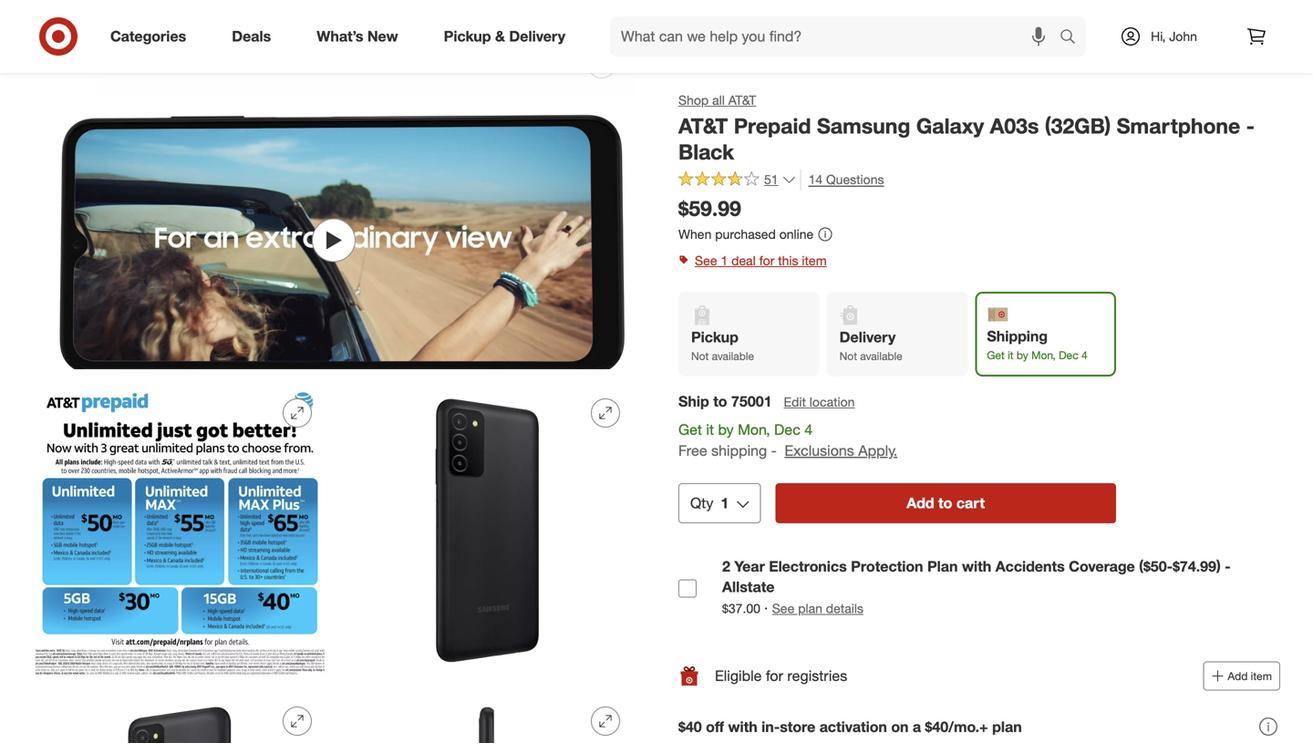 Task type: vqa. For each thing, say whether or not it's contained in the screenshot.
Shop
yes



Task type: describe. For each thing, give the bounding box(es) containing it.
qty
[[691, 494, 714, 512]]

75001
[[732, 393, 772, 411]]

0 vertical spatial for
[[759, 253, 775, 269]]

hi,
[[1151, 28, 1166, 44]]

at&#38;t prepaid samsung galaxy a03s (32gb) smartphone - black, 5 of 8 image
[[33, 693, 327, 743]]

questions
[[826, 171, 884, 187]]

add item button
[[1203, 662, 1281, 691]]

4 inside get it by mon, dec 4 free shipping - exclusions apply.
[[805, 421, 813, 439]]

item inside button
[[1251, 670, 1272, 683]]

delivery not available
[[840, 328, 903, 363]]

what's new link
[[301, 16, 421, 57]]

pickup & delivery link
[[428, 16, 588, 57]]

available for delivery
[[860, 349, 903, 363]]

to for ship
[[714, 393, 728, 411]]

available for pickup
[[712, 349, 754, 363]]

1 for qty
[[721, 494, 729, 512]]

- for galaxy
[[1247, 113, 1255, 139]]

location
[[810, 394, 855, 410]]

it inside 'shipping get it by mon, dec 4'
[[1008, 348, 1014, 362]]

mon, inside get it by mon, dec 4 free shipping - exclusions apply.
[[738, 421, 770, 439]]

exclusions
[[785, 442, 854, 460]]

$59.99
[[679, 196, 741, 221]]

store
[[780, 718, 816, 736]]

see 1 deal for this item link
[[679, 248, 1281, 274]]

activation
[[820, 718, 887, 736]]

when
[[679, 226, 712, 242]]

categories
[[110, 27, 186, 45]]

51
[[764, 171, 779, 187]]

john
[[1170, 28, 1198, 44]]

1 horizontal spatial plan
[[992, 718, 1022, 736]]

search
[[1052, 29, 1096, 47]]

electronics
[[769, 558, 847, 575]]

&
[[495, 27, 505, 45]]

add to cart button
[[776, 483, 1116, 523]]

smartphone
[[1117, 113, 1241, 139]]

eligible for registries
[[715, 667, 848, 685]]

a03s
[[990, 113, 1039, 139]]

by inside get it by mon, dec 4 free shipping - exclusions apply.
[[718, 421, 734, 439]]

plan inside 2 year electronics protection plan with accidents coverage ($50-$74.99) - allstate $37.00 · see plan details
[[798, 601, 823, 617]]

$40/mo.+
[[925, 718, 988, 736]]

($50-
[[1139, 558, 1173, 575]]

get inside 'shipping get it by mon, dec 4'
[[987, 348, 1005, 362]]

pickup for not
[[691, 328, 739, 346]]

add for add item
[[1228, 670, 1248, 683]]

protection
[[851, 558, 924, 575]]

coverage
[[1069, 558, 1135, 575]]

at&#38;t prepaid samsung galaxy a03s (32gb) smartphone - black, 3 of 8 image
[[33, 384, 327, 678]]

at&#38;t prepaid samsung galaxy a03s (32gb) smartphone - black, 4 of 8 image
[[341, 384, 635, 678]]

purchased
[[715, 226, 776, 242]]

details
[[826, 601, 864, 617]]

hi, john
[[1151, 28, 1198, 44]]

pickup for &
[[444, 27, 491, 45]]

1 vertical spatial at&t
[[679, 113, 728, 139]]

apply.
[[859, 442, 898, 460]]

galaxy
[[917, 113, 984, 139]]

on
[[892, 718, 909, 736]]

allstate
[[722, 579, 775, 596]]

free
[[679, 442, 708, 460]]

search button
[[1052, 16, 1096, 60]]

shipping get it by mon, dec 4
[[987, 327, 1088, 362]]

14 questions link
[[800, 169, 884, 190]]

dec inside 'shipping get it by mon, dec 4'
[[1059, 348, 1079, 362]]

2
[[722, 558, 731, 575]]

(32gb)
[[1045, 113, 1111, 139]]

deal
[[732, 253, 756, 269]]

edit location
[[784, 394, 855, 410]]

0 vertical spatial delivery
[[509, 27, 566, 45]]

add item
[[1228, 670, 1272, 683]]

qty 1
[[691, 494, 729, 512]]

with inside 2 year electronics protection plan with accidents coverage ($50-$74.99) - allstate $37.00 · see plan details
[[962, 558, 992, 575]]

deals
[[232, 27, 271, 45]]

mon, inside 'shipping get it by mon, dec 4'
[[1032, 348, 1056, 362]]

online
[[780, 226, 814, 242]]

samsung
[[817, 113, 911, 139]]

it inside get it by mon, dec 4 free shipping - exclusions apply.
[[706, 421, 714, 439]]

what's
[[317, 27, 363, 45]]



Task type: locate. For each thing, give the bounding box(es) containing it.
$37.00
[[722, 601, 761, 617]]

1 available from the left
[[712, 349, 754, 363]]

- inside get it by mon, dec 4 free shipping - exclusions apply.
[[771, 442, 777, 460]]

0 vertical spatial dec
[[1059, 348, 1079, 362]]

0 horizontal spatial delivery
[[509, 27, 566, 45]]

0 vertical spatial at&t
[[729, 92, 756, 108]]

at&t up black
[[679, 113, 728, 139]]

plan left 'details'
[[798, 601, 823, 617]]

not up location
[[840, 349, 857, 363]]

available inside pickup not available
[[712, 349, 754, 363]]

- for accidents
[[1225, 558, 1231, 575]]

1 vertical spatial mon,
[[738, 421, 770, 439]]

add for add to cart
[[907, 494, 935, 512]]

for right the eligible
[[766, 667, 783, 685]]

1 vertical spatial get
[[679, 421, 702, 439]]

1 vertical spatial -
[[771, 442, 777, 460]]

1 horizontal spatial to
[[939, 494, 953, 512]]

cart
[[957, 494, 985, 512]]

4 inside 'shipping get it by mon, dec 4'
[[1082, 348, 1088, 362]]

shop all at&t at&t prepaid samsung galaxy a03s (32gb) smartphone - black
[[679, 92, 1255, 165]]

mon, down shipping
[[1032, 348, 1056, 362]]

0 horizontal spatial to
[[714, 393, 728, 411]]

ship to 75001
[[679, 393, 772, 411]]

·
[[764, 599, 768, 617]]

0 vertical spatial by
[[1017, 348, 1029, 362]]

$40
[[679, 718, 702, 736]]

deals link
[[216, 16, 294, 57]]

delivery inside the delivery not available
[[840, 328, 896, 346]]

by up shipping
[[718, 421, 734, 439]]

prepaid
[[734, 113, 811, 139]]

get up free
[[679, 421, 702, 439]]

2 year electronics protection plan with accidents coverage ($50-$74.99) - allstate $37.00 · see plan details
[[722, 558, 1231, 617]]

1 horizontal spatial by
[[1017, 348, 1029, 362]]

add to cart
[[907, 494, 985, 512]]

to for add
[[939, 494, 953, 512]]

plan right "$40/mo.+"
[[992, 718, 1022, 736]]

see 1 deal for this item
[[695, 253, 827, 269]]

0 vertical spatial plan
[[798, 601, 823, 617]]

see down when
[[695, 253, 717, 269]]

by
[[1017, 348, 1029, 362], [718, 421, 734, 439]]

1 vertical spatial it
[[706, 421, 714, 439]]

see inside 2 year electronics protection plan with accidents coverage ($50-$74.99) - allstate $37.00 · see plan details
[[772, 601, 795, 617]]

in-
[[762, 718, 780, 736]]

- right $74.99) on the bottom
[[1225, 558, 1231, 575]]

1 horizontal spatial it
[[1008, 348, 1014, 362]]

- inside 2 year electronics protection plan with accidents coverage ($50-$74.99) - allstate $37.00 · see plan details
[[1225, 558, 1231, 575]]

1 vertical spatial 4
[[805, 421, 813, 439]]

1 vertical spatial by
[[718, 421, 734, 439]]

get down shipping
[[987, 348, 1005, 362]]

1 horizontal spatial add
[[1228, 670, 1248, 683]]

0 horizontal spatial add
[[907, 494, 935, 512]]

dec inside get it by mon, dec 4 free shipping - exclusions apply.
[[774, 421, 801, 439]]

pickup inside pickup not available
[[691, 328, 739, 346]]

1 vertical spatial item
[[1251, 670, 1272, 683]]

pickup left the &
[[444, 27, 491, 45]]

0 horizontal spatial not
[[691, 349, 709, 363]]

1 vertical spatial 1
[[721, 494, 729, 512]]

delivery
[[509, 27, 566, 45], [840, 328, 896, 346]]

edit
[[784, 394, 806, 410]]

1 vertical spatial see
[[772, 601, 795, 617]]

available
[[712, 349, 754, 363], [860, 349, 903, 363]]

a
[[913, 718, 921, 736]]

0 horizontal spatial see
[[695, 253, 717, 269]]

at&t
[[729, 92, 756, 108], [679, 113, 728, 139]]

What can we help you find? suggestions appear below search field
[[610, 16, 1064, 57]]

with
[[962, 558, 992, 575], [728, 718, 758, 736]]

this
[[778, 253, 799, 269]]

0 horizontal spatial get
[[679, 421, 702, 439]]

0 vertical spatial 1
[[721, 253, 728, 269]]

pickup
[[444, 27, 491, 45], [691, 328, 739, 346]]

1 horizontal spatial not
[[840, 349, 857, 363]]

it up free
[[706, 421, 714, 439]]

ship
[[679, 393, 709, 411]]

get
[[987, 348, 1005, 362], [679, 421, 702, 439]]

0 vertical spatial mon,
[[1032, 348, 1056, 362]]

2 vertical spatial -
[[1225, 558, 1231, 575]]

by inside 'shipping get it by mon, dec 4'
[[1017, 348, 1029, 362]]

1 horizontal spatial see
[[772, 601, 795, 617]]

0 vertical spatial pickup
[[444, 27, 491, 45]]

1 vertical spatial to
[[939, 494, 953, 512]]

pickup not available
[[691, 328, 754, 363]]

not inside pickup not available
[[691, 349, 709, 363]]

0 horizontal spatial 4
[[805, 421, 813, 439]]

black
[[679, 139, 734, 165]]

pickup & delivery
[[444, 27, 566, 45]]

to
[[714, 393, 728, 411], [939, 494, 953, 512]]

0 horizontal spatial item
[[802, 253, 827, 269]]

all
[[712, 92, 725, 108]]

with right plan
[[962, 558, 992, 575]]

1 vertical spatial add
[[1228, 670, 1248, 683]]

0 horizontal spatial dec
[[774, 421, 801, 439]]

registries
[[788, 667, 848, 685]]

0 horizontal spatial available
[[712, 349, 754, 363]]

- right shipping
[[771, 442, 777, 460]]

1 horizontal spatial item
[[1251, 670, 1272, 683]]

51 link
[[679, 169, 797, 191]]

1 vertical spatial pickup
[[691, 328, 739, 346]]

shop
[[679, 92, 709, 108]]

by down shipping
[[1017, 348, 1029, 362]]

14 questions
[[809, 171, 884, 187]]

1 horizontal spatial dec
[[1059, 348, 1079, 362]]

at&#38;t prepaid samsung galaxy a03s (32gb) smartphone - black, 2 of 8, play video image
[[33, 111, 635, 370]]

1 vertical spatial dec
[[774, 421, 801, 439]]

0 horizontal spatial mon,
[[738, 421, 770, 439]]

1 vertical spatial plan
[[992, 718, 1022, 736]]

1 not from the left
[[691, 349, 709, 363]]

eligible
[[715, 667, 762, 685]]

add inside button
[[907, 494, 935, 512]]

for
[[759, 253, 775, 269], [766, 667, 783, 685]]

1 1 from the top
[[721, 253, 728, 269]]

1 vertical spatial with
[[728, 718, 758, 736]]

when purchased online
[[679, 226, 814, 242]]

0 horizontal spatial plan
[[798, 601, 823, 617]]

0 horizontal spatial pickup
[[444, 27, 491, 45]]

1 horizontal spatial available
[[860, 349, 903, 363]]

shipping
[[987, 327, 1048, 345]]

1 left the deal on the right top of page
[[721, 253, 728, 269]]

- right smartphone
[[1247, 113, 1255, 139]]

$40 off with in-store activation on a $40/mo.+ plan
[[679, 718, 1022, 736]]

1 right qty
[[721, 494, 729, 512]]

0 vertical spatial -
[[1247, 113, 1255, 139]]

to inside button
[[939, 494, 953, 512]]

new
[[367, 27, 398, 45]]

1 horizontal spatial 4
[[1082, 348, 1088, 362]]

item
[[802, 253, 827, 269], [1251, 670, 1272, 683]]

1 horizontal spatial pickup
[[691, 328, 739, 346]]

-
[[1247, 113, 1255, 139], [771, 442, 777, 460], [1225, 558, 1231, 575]]

at&t right all
[[729, 92, 756, 108]]

add
[[907, 494, 935, 512], [1228, 670, 1248, 683]]

not inside the delivery not available
[[840, 349, 857, 363]]

see
[[695, 253, 717, 269], [772, 601, 795, 617]]

get it by mon, dec 4 free shipping - exclusions apply.
[[679, 421, 898, 460]]

- inside shop all at&t at&t prepaid samsung galaxy a03s (32gb) smartphone - black
[[1247, 113, 1255, 139]]

0 vertical spatial to
[[714, 393, 728, 411]]

2 available from the left
[[860, 349, 903, 363]]

None checkbox
[[679, 580, 697, 598]]

4
[[1082, 348, 1088, 362], [805, 421, 813, 439]]

0 vertical spatial 4
[[1082, 348, 1088, 362]]

0 vertical spatial with
[[962, 558, 992, 575]]

plan
[[928, 558, 958, 575]]

1 horizontal spatial -
[[1225, 558, 1231, 575]]

dec
[[1059, 348, 1079, 362], [774, 421, 801, 439]]

1 vertical spatial for
[[766, 667, 783, 685]]

0 horizontal spatial with
[[728, 718, 758, 736]]

off
[[706, 718, 724, 736]]

year
[[735, 558, 765, 575]]

add inside button
[[1228, 670, 1248, 683]]

$74.99)
[[1173, 558, 1221, 575]]

1 horizontal spatial get
[[987, 348, 1005, 362]]

0 horizontal spatial -
[[771, 442, 777, 460]]

1 horizontal spatial delivery
[[840, 328, 896, 346]]

categories link
[[95, 16, 209, 57]]

delivery up location
[[840, 328, 896, 346]]

1 horizontal spatial mon,
[[1032, 348, 1056, 362]]

pickup up ship to 75001
[[691, 328, 739, 346]]

not for pickup
[[691, 349, 709, 363]]

14
[[809, 171, 823, 187]]

2 not from the left
[[840, 349, 857, 363]]

see plan details button
[[772, 600, 864, 618]]

at&#38;t prepaid samsung galaxy a03s (32gb) smartphone - black, 1 of 8 image
[[33, 0, 635, 97]]

it down shipping
[[1008, 348, 1014, 362]]

what's new
[[317, 27, 398, 45]]

0 vertical spatial add
[[907, 494, 935, 512]]

0 vertical spatial it
[[1008, 348, 1014, 362]]

not up ship
[[691, 349, 709, 363]]

delivery right the &
[[509, 27, 566, 45]]

mon, up shipping
[[738, 421, 770, 439]]

edit location button
[[783, 392, 856, 412]]

not for delivery
[[840, 349, 857, 363]]

2 1 from the top
[[721, 494, 729, 512]]

shipping
[[712, 442, 767, 460]]

see inside see 1 deal for this item link
[[695, 253, 717, 269]]

at&#38;t prepaid samsung galaxy a03s (32gb) smartphone - black, 6 of 8 image
[[341, 693, 635, 743]]

get inside get it by mon, dec 4 free shipping - exclusions apply.
[[679, 421, 702, 439]]

0 horizontal spatial it
[[706, 421, 714, 439]]

1 for see
[[721, 253, 728, 269]]

not
[[691, 349, 709, 363], [840, 349, 857, 363]]

1 horizontal spatial with
[[962, 558, 992, 575]]

2 horizontal spatial -
[[1247, 113, 1255, 139]]

to right ship
[[714, 393, 728, 411]]

0 horizontal spatial by
[[718, 421, 734, 439]]

0 vertical spatial get
[[987, 348, 1005, 362]]

for left "this"
[[759, 253, 775, 269]]

0 vertical spatial see
[[695, 253, 717, 269]]

accidents
[[996, 558, 1065, 575]]

see right ·
[[772, 601, 795, 617]]

1 vertical spatial delivery
[[840, 328, 896, 346]]

0 vertical spatial item
[[802, 253, 827, 269]]

available inside the delivery not available
[[860, 349, 903, 363]]

to left cart
[[939, 494, 953, 512]]

with right off
[[728, 718, 758, 736]]

exclusions apply. link
[[785, 442, 898, 460]]

it
[[1008, 348, 1014, 362], [706, 421, 714, 439]]



